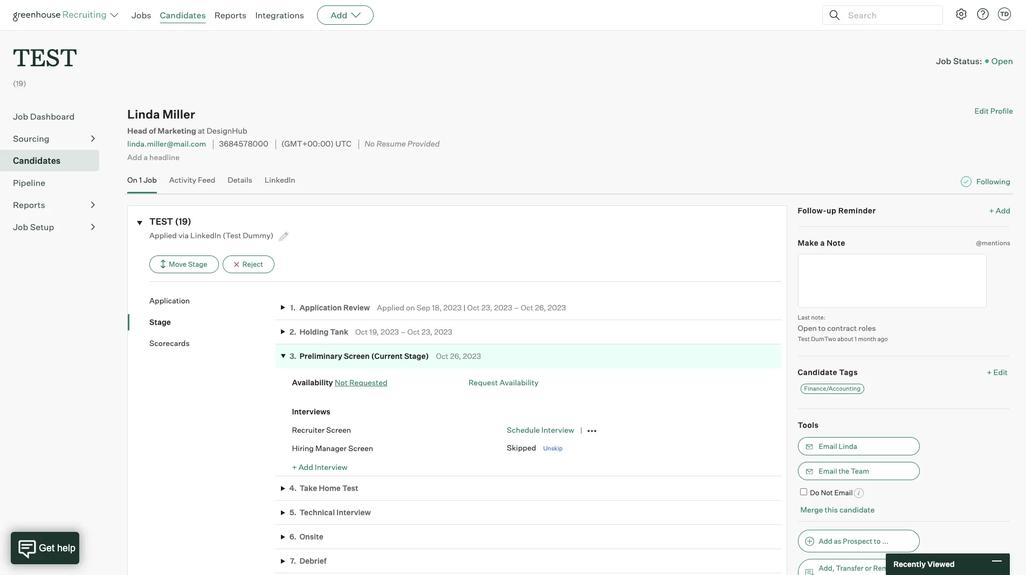 Task type: vqa. For each thing, say whether or not it's contained in the screenshot.
the Designer Internal (Los Angeles)
no



Task type: locate. For each thing, give the bounding box(es) containing it.
last
[[798, 314, 810, 321]]

1 vertical spatial candidates
[[13, 155, 61, 166]]

add
[[331, 10, 347, 20], [127, 153, 142, 162], [996, 206, 1011, 215], [299, 462, 313, 472], [819, 537, 833, 546]]

candidates right jobs link
[[160, 10, 206, 20]]

1 horizontal spatial (19)
[[175, 216, 191, 227]]

1 vertical spatial not
[[821, 488, 833, 497]]

not left requested
[[335, 378, 348, 387]]

candidates
[[160, 10, 206, 20], [13, 155, 61, 166]]

stage inside button
[[188, 260, 207, 269]]

0 horizontal spatial linda
[[127, 107, 160, 121]]

linda
[[127, 107, 160, 121], [839, 442, 857, 451]]

0 vertical spatial +
[[989, 206, 994, 215]]

activity feed
[[169, 175, 215, 184]]

0 horizontal spatial 23,
[[422, 327, 433, 336]]

linkedin
[[265, 175, 295, 184], [190, 231, 221, 240]]

schedule interview
[[507, 425, 574, 434]]

1 vertical spatial (19)
[[175, 216, 191, 227]]

1 horizontal spatial stage
[[188, 260, 207, 269]]

1 horizontal spatial reports link
[[214, 10, 247, 20]]

sep
[[417, 303, 430, 312]]

edit
[[975, 106, 989, 116], [994, 368, 1008, 377]]

1 right about
[[855, 335, 857, 343]]

add for add as prospect to ...
[[819, 537, 833, 546]]

ago
[[878, 335, 888, 343]]

0 horizontal spatial reports
[[13, 200, 45, 210]]

make
[[798, 238, 819, 248]]

2 vertical spatial screen
[[348, 444, 373, 453]]

1 right on on the top left of page
[[139, 175, 142, 184]]

|
[[463, 303, 466, 312]]

test right home
[[342, 484, 358, 493]]

debrief
[[300, 557, 327, 566]]

test for test
[[13, 41, 77, 73]]

application up the holding
[[300, 303, 342, 312]]

0 horizontal spatial candidates
[[13, 155, 61, 166]]

1 horizontal spatial applied
[[377, 303, 404, 312]]

1 horizontal spatial availability
[[500, 378, 539, 387]]

recently viewed
[[894, 560, 955, 569]]

0 horizontal spatial not
[[335, 378, 348, 387]]

1 horizontal spatial open
[[992, 55, 1013, 66]]

1 horizontal spatial 23,
[[481, 303, 492, 312]]

add inside button
[[819, 537, 833, 546]]

details
[[228, 175, 252, 184]]

2. holding tank oct 19, 2023 – oct 23, 2023
[[290, 327, 453, 336]]

following
[[977, 177, 1011, 186]]

jobs
[[132, 10, 151, 20], [859, 575, 875, 575]]

23, right '|'
[[481, 303, 492, 312]]

not for requested
[[335, 378, 348, 387]]

availability down preliminary
[[292, 378, 333, 387]]

0 vertical spatial linda
[[127, 107, 160, 121]]

0 vertical spatial 26,
[[535, 303, 546, 312]]

0 vertical spatial interview
[[542, 425, 574, 434]]

0 vertical spatial screen
[[344, 352, 370, 361]]

test down greenhouse recruiting image
[[13, 41, 77, 73]]

applied down "test (19)"
[[149, 231, 177, 240]]

job dashboard
[[13, 111, 75, 122]]

candidate
[[798, 368, 838, 377]]

0 vertical spatial to
[[819, 324, 826, 333]]

open right status: at top
[[992, 55, 1013, 66]]

1 horizontal spatial application
[[300, 303, 342, 312]]

a
[[144, 153, 148, 162], [821, 238, 825, 248]]

stage up scorecards
[[149, 317, 171, 327]]

19,
[[370, 327, 379, 336]]

0 horizontal spatial test
[[13, 41, 77, 73]]

– right '|'
[[514, 303, 519, 312]]

linda up head
[[127, 107, 160, 121]]

1 vertical spatial interview
[[315, 462, 348, 472]]

0 vertical spatial email
[[819, 442, 837, 451]]

email left the on the right of the page
[[819, 467, 837, 475]]

0 horizontal spatial (19)
[[13, 79, 26, 88]]

job up sourcing
[[13, 111, 28, 122]]

screen up the not requested dropdown button
[[344, 352, 370, 361]]

(19)
[[13, 79, 26, 88], [175, 216, 191, 227]]

availability
[[292, 378, 333, 387], [500, 378, 539, 387]]

following link
[[977, 176, 1011, 187]]

1 vertical spatial a
[[821, 238, 825, 248]]

linkedin right "details"
[[265, 175, 295, 184]]

1 vertical spatial reports
[[13, 200, 45, 210]]

5. technical interview
[[290, 508, 371, 517]]

1 vertical spatial –
[[401, 327, 406, 336]]

0 horizontal spatial linkedin
[[190, 231, 221, 240]]

screen right manager
[[348, 444, 373, 453]]

make a note
[[798, 238, 845, 248]]

(gmt+00:00) utc
[[281, 139, 352, 149]]

1 horizontal spatial linkedin
[[265, 175, 295, 184]]

applied left the on
[[377, 303, 404, 312]]

0 horizontal spatial a
[[144, 153, 148, 162]]

reject
[[242, 260, 263, 269]]

a left 'note'
[[821, 238, 825, 248]]

test left dumtwo
[[798, 335, 810, 343]]

2 vertical spatial interview
[[337, 508, 371, 517]]

of
[[149, 126, 156, 136]]

or
[[865, 564, 872, 573]]

td button
[[998, 8, 1011, 20]]

1 horizontal spatial linda
[[839, 442, 857, 451]]

utc
[[335, 139, 352, 149]]

0 vertical spatial candidates link
[[160, 10, 206, 20]]

resume
[[377, 139, 406, 149]]

open down "last"
[[798, 324, 817, 333]]

1 horizontal spatial not
[[821, 488, 833, 497]]

2 vertical spatial +
[[292, 462, 297, 472]]

test inside last note: open to contract roles test dumtwo               about 1 month               ago
[[798, 335, 810, 343]]

linda.miller@mail.com
[[127, 139, 206, 149]]

1 vertical spatial test
[[342, 484, 358, 493]]

job setup
[[13, 222, 54, 233]]

1 vertical spatial 1
[[855, 335, 857, 343]]

1 vertical spatial to
[[874, 537, 881, 546]]

1 vertical spatial open
[[798, 324, 817, 333]]

reports link
[[214, 10, 247, 20], [13, 199, 95, 212]]

1 horizontal spatial candidates link
[[160, 10, 206, 20]]

linda inside email linda button
[[839, 442, 857, 451]]

1 vertical spatial email
[[819, 467, 837, 475]]

application
[[149, 296, 190, 305], [300, 303, 342, 312]]

reports link left integrations link
[[214, 10, 247, 20]]

1 horizontal spatial edit
[[994, 368, 1008, 377]]

to inside last note: open to contract roles test dumtwo               about 1 month               ago
[[819, 324, 826, 333]]

interview up unskip
[[542, 425, 574, 434]]

screen for manager
[[348, 444, 373, 453]]

to
[[819, 324, 826, 333], [874, 537, 881, 546]]

+ for + add
[[989, 206, 994, 215]]

0 vertical spatial jobs
[[132, 10, 151, 20]]

+ add link
[[989, 205, 1011, 216]]

0 horizontal spatial edit
[[975, 106, 989, 116]]

0 vertical spatial –
[[514, 303, 519, 312]]

(gmt+00:00)
[[281, 139, 334, 149]]

to up dumtwo
[[819, 324, 826, 333]]

applied via linkedin (test dummy)
[[149, 231, 275, 240]]

not right do
[[821, 488, 833, 497]]

1 horizontal spatial test
[[149, 216, 173, 227]]

0 horizontal spatial applied
[[149, 231, 177, 240]]

month
[[858, 335, 876, 343]]

0 horizontal spatial application
[[149, 296, 190, 305]]

job for job setup
[[13, 222, 28, 233]]

23, down 1. application review applied on  sep 18, 2023 | oct 23, 2023 – oct 26, 2023 on the bottom of the page
[[422, 327, 433, 336]]

(19) down 'test' "link"
[[13, 79, 26, 88]]

0 vertical spatial applied
[[149, 231, 177, 240]]

1 vertical spatial +
[[987, 368, 992, 377]]

1 horizontal spatial jobs
[[859, 575, 875, 575]]

1 vertical spatial applied
[[377, 303, 404, 312]]

screen up hiring manager screen
[[326, 425, 351, 434]]

take
[[300, 484, 317, 493]]

job
[[936, 55, 952, 66], [13, 111, 28, 122], [144, 175, 157, 184], [13, 222, 28, 233]]

reports down pipeline
[[13, 200, 45, 210]]

to left "..."
[[874, 537, 881, 546]]

2 vertical spatial email
[[835, 488, 853, 497]]

0 horizontal spatial –
[[401, 327, 406, 336]]

scorecards
[[149, 339, 190, 348]]

1 horizontal spatial to
[[874, 537, 881, 546]]

reports link up job setup link
[[13, 199, 95, 212]]

0 vertical spatial reports link
[[214, 10, 247, 20]]

+ for + edit
[[987, 368, 992, 377]]

test down on 1 job link
[[149, 216, 173, 227]]

0 horizontal spatial candidates link
[[13, 154, 95, 167]]

None text field
[[798, 254, 987, 308]]

feed
[[198, 175, 215, 184]]

headline
[[149, 153, 180, 162]]

add for add a headline
[[127, 153, 142, 162]]

0 vertical spatial not
[[335, 378, 348, 387]]

linkedin right via
[[190, 231, 221, 240]]

2023
[[443, 303, 462, 312], [494, 303, 512, 312], [548, 303, 566, 312], [381, 327, 399, 336], [434, 327, 453, 336], [463, 352, 481, 361]]

0 horizontal spatial 1
[[139, 175, 142, 184]]

1 vertical spatial linkedin
[[190, 231, 221, 240]]

0 vertical spatial test
[[798, 335, 810, 343]]

job left setup
[[13, 222, 28, 233]]

tags
[[839, 368, 858, 377]]

email the team
[[819, 467, 869, 475]]

23,
[[481, 303, 492, 312], [422, 327, 433, 336]]

0 horizontal spatial to
[[819, 324, 826, 333]]

(test
[[223, 231, 241, 240]]

a left headline
[[144, 153, 148, 162]]

add for add
[[331, 10, 347, 20]]

1 vertical spatial linda
[[839, 442, 857, 451]]

1 vertical spatial edit
[[994, 368, 1008, 377]]

stage right move
[[188, 260, 207, 269]]

email for email linda
[[819, 442, 837, 451]]

0 horizontal spatial reports link
[[13, 199, 95, 212]]

email
[[819, 442, 837, 451], [819, 467, 837, 475], [835, 488, 853, 497]]

reports
[[214, 10, 247, 20], [13, 200, 45, 210]]

+ inside '+ edit' link
[[987, 368, 992, 377]]

0 horizontal spatial open
[[798, 324, 817, 333]]

no
[[365, 139, 375, 149]]

interview down manager
[[315, 462, 348, 472]]

application down move
[[149, 296, 190, 305]]

interview down home
[[337, 508, 371, 517]]

1 availability from the left
[[292, 378, 333, 387]]

(19) up via
[[175, 216, 191, 227]]

0 horizontal spatial availability
[[292, 378, 333, 387]]

availability right the request
[[500, 378, 539, 387]]

1 horizontal spatial test
[[798, 335, 810, 343]]

0 horizontal spatial stage
[[149, 317, 171, 327]]

0 vertical spatial reports
[[214, 10, 247, 20]]

candidates link up pipeline 'link'
[[13, 154, 95, 167]]

1 horizontal spatial 1
[[855, 335, 857, 343]]

1 horizontal spatial a
[[821, 238, 825, 248]]

request availability
[[469, 378, 539, 387]]

reports left integrations link
[[214, 10, 247, 20]]

interview for + add interview
[[315, 462, 348, 472]]

job left status: at top
[[936, 55, 952, 66]]

1 vertical spatial test
[[149, 216, 173, 227]]

+
[[989, 206, 994, 215], [987, 368, 992, 377], [292, 462, 297, 472]]

application link
[[149, 296, 276, 306]]

technical
[[300, 508, 335, 517]]

screen
[[344, 352, 370, 361], [326, 425, 351, 434], [348, 444, 373, 453]]

0 vertical spatial a
[[144, 153, 148, 162]]

add inside popup button
[[331, 10, 347, 20]]

1 vertical spatial 26,
[[450, 352, 461, 361]]

setup
[[30, 222, 54, 233]]

interview for 5. technical interview
[[337, 508, 371, 517]]

0 vertical spatial stage
[[188, 260, 207, 269]]

1 vertical spatial 23,
[[422, 327, 433, 336]]

1 horizontal spatial reports
[[214, 10, 247, 20]]

@mentions link
[[976, 238, 1011, 248]]

follow-
[[798, 206, 827, 215]]

candidates down sourcing
[[13, 155, 61, 166]]

schedule
[[507, 425, 540, 434]]

stage
[[188, 260, 207, 269], [149, 317, 171, 327]]

open inside last note: open to contract roles test dumtwo               about 1 month               ago
[[798, 324, 817, 333]]

configure image
[[955, 8, 968, 20]]

linda up the on the right of the page
[[839, 442, 857, 451]]

edit profile link
[[975, 106, 1013, 116]]

email up email the team
[[819, 442, 837, 451]]

–
[[514, 303, 519, 312], [401, 327, 406, 336]]

0 horizontal spatial test
[[342, 484, 358, 493]]

td
[[1000, 10, 1009, 18]]

email up merge this candidate
[[835, 488, 853, 497]]

1 vertical spatial jobs
[[859, 575, 875, 575]]

1 horizontal spatial candidates
[[160, 10, 206, 20]]

0 vertical spatial test
[[13, 41, 77, 73]]

manager
[[315, 444, 347, 453]]

jobs link
[[132, 10, 151, 20]]

do
[[810, 488, 820, 497]]

– up stage) on the bottom left of page
[[401, 327, 406, 336]]

to inside button
[[874, 537, 881, 546]]

candidates link right jobs link
[[160, 10, 206, 20]]



Task type: describe. For each thing, give the bounding box(es) containing it.
7.
[[290, 557, 296, 566]]

integrations link
[[255, 10, 304, 20]]

add button
[[317, 5, 374, 25]]

4. take home test
[[289, 484, 358, 493]]

reject button
[[223, 256, 275, 273]]

0 horizontal spatial 26,
[[450, 352, 461, 361]]

do not email
[[810, 488, 853, 497]]

td button
[[996, 5, 1013, 23]]

1 inside last note: open to contract roles test dumtwo               about 1 month               ago
[[855, 335, 857, 343]]

integrations
[[255, 10, 304, 20]]

request availability button
[[469, 378, 539, 387]]

pipeline
[[13, 178, 45, 188]]

move stage button
[[149, 256, 219, 273]]

candidate
[[840, 506, 875, 515]]

0 vertical spatial edit
[[975, 106, 989, 116]]

+ for + add interview
[[292, 462, 297, 472]]

recruiter screen
[[292, 425, 351, 434]]

preliminary
[[300, 352, 342, 361]]

on
[[406, 303, 415, 312]]

sourcing link
[[13, 132, 95, 145]]

add a headline
[[127, 153, 180, 162]]

sourcing
[[13, 133, 49, 144]]

schedule interview link
[[507, 425, 574, 434]]

1 vertical spatial screen
[[326, 425, 351, 434]]

the
[[839, 467, 850, 475]]

provided
[[408, 139, 440, 149]]

scorecards link
[[149, 338, 276, 349]]

requested
[[349, 378, 388, 387]]

recently
[[894, 560, 926, 569]]

3.
[[290, 352, 297, 361]]

merge this candidate
[[801, 506, 875, 515]]

availability not requested
[[292, 378, 388, 387]]

to for ...
[[874, 537, 881, 546]]

not requested button
[[335, 378, 388, 387]]

1.
[[290, 303, 296, 312]]

Do Not Email checkbox
[[800, 488, 807, 495]]

finance/accounting
[[804, 385, 861, 393]]

hiring manager screen
[[292, 444, 373, 453]]

linda inside linda miller head of marketing at designhub
[[127, 107, 160, 121]]

0 vertical spatial (19)
[[13, 79, 26, 88]]

contract
[[827, 324, 857, 333]]

add, transfer or remove candidate's jobs button
[[798, 559, 920, 575]]

job right on on the top left of page
[[144, 175, 157, 184]]

2.
[[290, 327, 297, 336]]

job for job status:
[[936, 55, 952, 66]]

+ edit link
[[984, 365, 1011, 379]]

status:
[[953, 55, 982, 66]]

screen for preliminary
[[344, 352, 370, 361]]

at
[[198, 126, 205, 136]]

home
[[319, 484, 341, 493]]

1 vertical spatial candidates link
[[13, 154, 95, 167]]

dumtwo
[[811, 335, 836, 343]]

@mentions
[[976, 239, 1011, 247]]

0 horizontal spatial jobs
[[132, 10, 151, 20]]

pipeline link
[[13, 176, 95, 189]]

0 vertical spatial candidates
[[160, 10, 206, 20]]

0 vertical spatial linkedin
[[265, 175, 295, 184]]

not for email
[[821, 488, 833, 497]]

a for add
[[144, 153, 148, 162]]

stage link
[[149, 317, 276, 327]]

1 vertical spatial reports link
[[13, 199, 95, 212]]

move
[[169, 260, 187, 269]]

email the team button
[[798, 462, 920, 480]]

5.
[[290, 508, 297, 517]]

merge
[[801, 506, 823, 515]]

a for make
[[821, 238, 825, 248]]

review
[[343, 303, 370, 312]]

holding
[[300, 327, 329, 336]]

job status:
[[936, 55, 982, 66]]

test for test (19)
[[149, 216, 173, 227]]

reminder
[[838, 206, 876, 215]]

0 vertical spatial 23,
[[481, 303, 492, 312]]

+ edit
[[987, 368, 1008, 377]]

+ add interview
[[292, 462, 348, 472]]

roles
[[859, 324, 876, 333]]

prospect
[[843, 537, 873, 546]]

about
[[837, 335, 854, 343]]

6.
[[290, 532, 297, 542]]

request
[[469, 378, 498, 387]]

recruiter
[[292, 425, 325, 434]]

on 1 job
[[127, 175, 157, 184]]

hiring
[[292, 444, 314, 453]]

to for contract
[[819, 324, 826, 333]]

details link
[[228, 175, 252, 191]]

18,
[[432, 303, 442, 312]]

2 availability from the left
[[500, 378, 539, 387]]

greenhouse recruiting image
[[13, 9, 110, 22]]

oct 26, 2023
[[436, 352, 481, 361]]

job for job dashboard
[[13, 111, 28, 122]]

0 vertical spatial 1
[[139, 175, 142, 184]]

+ add
[[989, 206, 1011, 215]]

jobs inside add, transfer or remove candidate's jobs
[[859, 575, 875, 575]]

1 vertical spatial stage
[[149, 317, 171, 327]]

0 vertical spatial open
[[992, 55, 1013, 66]]

stage)
[[404, 352, 429, 361]]

candidate tags
[[798, 368, 858, 377]]

interviews
[[292, 407, 330, 416]]

3684578000
[[219, 139, 268, 149]]

viewed
[[928, 560, 955, 569]]

email linda
[[819, 442, 857, 451]]

profile
[[991, 106, 1013, 116]]

team
[[851, 467, 869, 475]]

dashboard
[[30, 111, 75, 122]]

1 horizontal spatial 26,
[[535, 303, 546, 312]]

edit profile
[[975, 106, 1013, 116]]

linda miller head of marketing at designhub
[[127, 107, 247, 136]]

head
[[127, 126, 147, 136]]

1 horizontal spatial –
[[514, 303, 519, 312]]

skipped
[[507, 443, 536, 453]]

via
[[179, 231, 189, 240]]

unskip
[[543, 445, 563, 453]]

email for email the team
[[819, 467, 837, 475]]

onsite
[[300, 532, 323, 542]]

Search text field
[[846, 7, 933, 23]]

add as prospect to ...
[[819, 537, 889, 546]]



